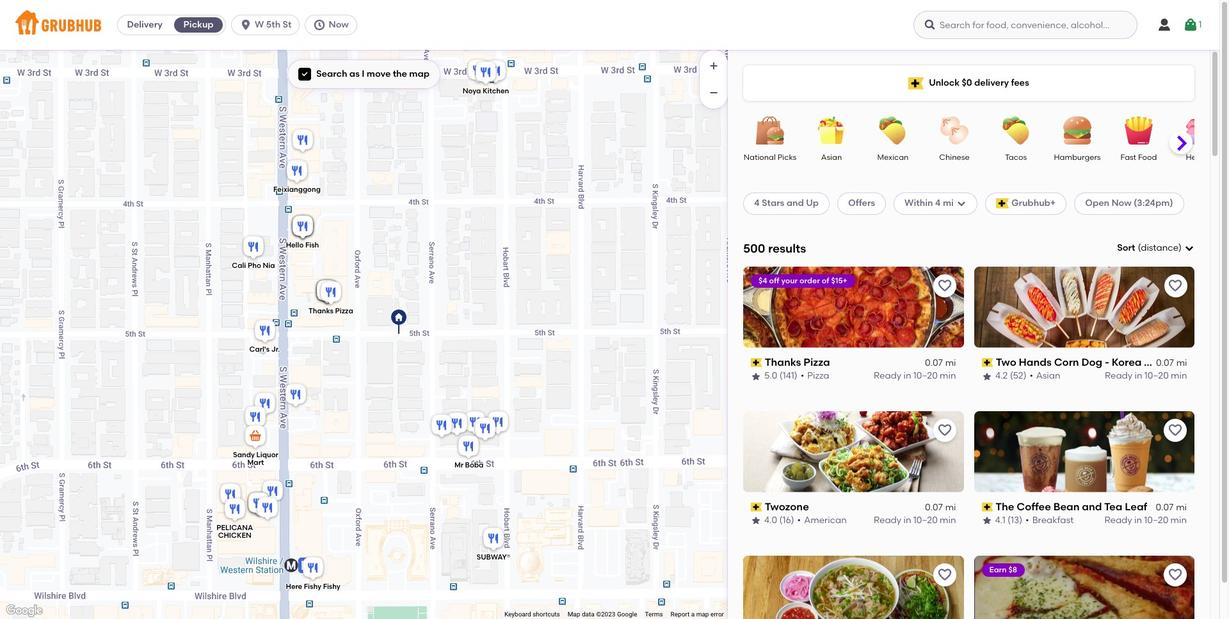 Task type: locate. For each thing, give the bounding box(es) containing it.
now right the open
[[1112, 198, 1132, 209]]

up
[[806, 198, 819, 209]]

save this restaurant image
[[1168, 423, 1183, 438], [937, 568, 952, 583], [1168, 568, 1183, 583]]

tacos
[[1005, 153, 1027, 162]]

fast
[[1121, 153, 1136, 162]]

now up 'search'
[[329, 19, 349, 30]]

error
[[711, 611, 724, 618]]

mi for pizza
[[945, 358, 956, 369]]

chinese image
[[932, 117, 977, 145]]

1 vertical spatial grubhub plus flag logo image
[[996, 199, 1009, 209]]

save this restaurant button for seoul pho logo
[[933, 564, 956, 587]]

your location image
[[391, 310, 406, 334], [391, 310, 406, 334]]

boba
[[465, 462, 483, 470]]

grubhub plus flag logo image left unlock
[[909, 77, 924, 89]]

subscription pass image
[[751, 503, 762, 512], [982, 503, 993, 512]]

0 horizontal spatial 4
[[754, 198, 760, 209]]

save this restaurant button for two hands corn dog - korea town (s western ave) logo
[[1164, 275, 1187, 298]]

keyboard shortcuts
[[504, 611, 560, 618]]

1 horizontal spatial thanks
[[765, 356, 801, 369]]

4 left 'stars'
[[754, 198, 760, 209]]

88 hotdog & juicy & cottonhi image
[[444, 411, 470, 439]]

here
[[286, 583, 302, 591]]

0.07 mi for hands
[[1156, 358, 1187, 369]]

svg image inside now button
[[313, 19, 326, 31]]

liquor
[[256, 452, 278, 460]]

save this restaurant image for twozone
[[937, 423, 952, 438]]

star icon image for twozone
[[751, 516, 761, 527]]

svg image
[[1157, 17, 1172, 33], [924, 19, 937, 31], [301, 71, 309, 78], [1184, 243, 1195, 254]]

twozone
[[765, 501, 809, 513]]

pizza go image
[[482, 58, 508, 86]]

feixianggong image
[[284, 158, 310, 186]]

of
[[822, 276, 829, 285]]

1 horizontal spatial thanks pizza
[[765, 356, 830, 369]]

now
[[329, 19, 349, 30], [1112, 198, 1132, 209]]

earn $8
[[989, 566, 1017, 575]]

svg image inside "w 5th st" button
[[240, 19, 252, 31]]

bumsan organic milk bar image
[[283, 382, 308, 410]]

0 vertical spatial map
[[409, 69, 430, 79]]

delivery
[[127, 19, 162, 30]]

the
[[393, 69, 407, 79]]

• for the coffee bean and tea leaf
[[1026, 516, 1029, 526]]

0.07 for hands
[[1156, 358, 1174, 369]]

pizza down twozone image
[[335, 308, 353, 316]]

1
[[1199, 19, 1202, 30]]

noya kitchen
[[462, 87, 509, 95]]

subscription pass image for two hands corn dog - korea town (s western 
[[982, 359, 993, 368]]

svg image up unlock
[[924, 19, 937, 31]]

• right (16) on the bottom of the page
[[797, 516, 801, 526]]

0 horizontal spatial subscription pass image
[[751, 359, 762, 368]]

0.07 mi
[[925, 358, 956, 369], [1156, 358, 1187, 369], [925, 503, 956, 513], [1156, 503, 1187, 513]]

10–20 for thanks pizza
[[913, 371, 938, 382]]

pickup
[[183, 19, 214, 30]]

thanks
[[308, 308, 333, 316], [765, 356, 801, 369]]

fishy
[[304, 583, 321, 591], [323, 583, 340, 591]]

Search for food, convenience, alcohol... search field
[[914, 11, 1138, 39]]

svg image inside 1 button
[[1183, 17, 1199, 33]]

1 subscription pass image from the left
[[751, 359, 762, 368]]

0 horizontal spatial subscription pass image
[[751, 503, 762, 512]]

move
[[367, 69, 391, 79]]

0 vertical spatial thanks
[[308, 308, 333, 316]]

pho
[[247, 262, 261, 270]]

1 horizontal spatial subscription pass image
[[982, 503, 993, 512]]

thanks pizza down twozone image
[[308, 308, 353, 316]]

0 vertical spatial asian
[[821, 153, 842, 162]]

two hands corn dog - korea town (s western ave) logo image
[[974, 267, 1195, 348]]

order
[[800, 276, 820, 285]]

mi for coffee
[[1176, 503, 1187, 513]]

0 horizontal spatial asian
[[821, 153, 842, 162]]

asian
[[821, 153, 842, 162], [1036, 371, 1060, 382]]

4.0 (16)
[[764, 516, 794, 526]]

-
[[1105, 356, 1109, 369]]

min for coffee
[[1171, 516, 1187, 526]]

$8
[[1009, 566, 1017, 575]]

subscription pass image for thanks pizza
[[751, 359, 762, 368]]

asian image
[[809, 117, 854, 145]]

noya
[[462, 87, 481, 95]]

grubhub plus flag logo image
[[909, 77, 924, 89], [996, 199, 1009, 209]]

1 horizontal spatial fishy
[[323, 583, 340, 591]]

min
[[940, 371, 956, 382], [1171, 371, 1187, 382], [940, 516, 956, 526], [1171, 516, 1187, 526]]

$4
[[759, 276, 767, 285]]

0 horizontal spatial grubhub plus flag logo image
[[909, 77, 924, 89]]

0 horizontal spatial fishy
[[304, 583, 321, 591]]

unlock
[[929, 77, 960, 88]]

thanks pizza up (141)
[[765, 356, 830, 369]]

star icon image for thanks pizza
[[751, 372, 761, 382]]

mi left two
[[945, 358, 956, 369]]

healthy
[[1186, 153, 1215, 162]]

• right (141)
[[801, 371, 804, 382]]

boba bear image
[[290, 214, 315, 242]]

ready in 10–20 min for two hands corn dog - korea town (s western 
[[1105, 371, 1187, 382]]

star icon image left 5.0
[[751, 372, 761, 382]]

ready in 10–20 min for twozone
[[874, 516, 956, 526]]

5.0
[[764, 371, 777, 382]]

1 4 from the left
[[754, 198, 760, 209]]

star icon image for the coffee bean and tea leaf
[[982, 516, 992, 527]]

0 vertical spatial grubhub plus flag logo image
[[909, 77, 924, 89]]

1 subscription pass image from the left
[[751, 503, 762, 512]]

1 button
[[1183, 13, 1202, 36]]

report a map error link
[[671, 611, 724, 618]]

data
[[582, 611, 595, 618]]

kyodong noodles at madang image
[[246, 491, 271, 519]]

ready in 10–20 min
[[874, 371, 956, 382], [1105, 371, 1187, 382], [874, 516, 956, 526], [1105, 516, 1187, 526]]

0 vertical spatial and
[[787, 198, 804, 209]]

mi right "leaf"
[[1176, 503, 1187, 513]]

svg image right the )
[[1184, 243, 1195, 254]]

0 horizontal spatial now
[[329, 19, 349, 30]]

google
[[617, 611, 637, 618]]

min for pizza
[[940, 371, 956, 382]]

w
[[255, 19, 264, 30]]

pizza right (141)
[[807, 371, 829, 382]]

subscription pass image
[[751, 359, 762, 368], [982, 359, 993, 368]]

star icon image
[[751, 372, 761, 382], [982, 372, 992, 382], [751, 516, 761, 527], [982, 516, 992, 527]]

kitchen
[[482, 87, 509, 95]]

thanks down twozone image
[[308, 308, 333, 316]]

pelicana chicken image
[[222, 497, 247, 525]]

cafe nandarang image
[[462, 410, 488, 438]]

jr.
[[271, 345, 280, 354]]

mexican
[[877, 153, 909, 162]]

svg image
[[1183, 17, 1199, 33], [240, 19, 252, 31], [313, 19, 326, 31], [956, 199, 967, 209]]

0 horizontal spatial map
[[409, 69, 430, 79]]

food
[[1138, 153, 1157, 162]]

ready
[[874, 371, 902, 382], [1105, 371, 1132, 382], [874, 516, 902, 526], [1105, 516, 1132, 526]]

mister bossam image
[[290, 127, 315, 156]]

ready in 10–20 min for thanks pizza
[[874, 371, 956, 382]]

distance
[[1141, 243, 1179, 254]]

4
[[754, 198, 760, 209], [935, 198, 941, 209]]

• right '(13)'
[[1026, 516, 1029, 526]]

minus icon image
[[707, 86, 720, 99]]

0 vertical spatial thanks pizza
[[308, 308, 353, 316]]

subscription pass image left the
[[982, 503, 993, 512]]

cali
[[232, 262, 246, 270]]

tacos image
[[994, 117, 1038, 145]]

• for thanks pizza
[[801, 371, 804, 382]]

dog
[[1081, 356, 1102, 369]]

star icon image left 4.0
[[751, 516, 761, 527]]

sort ( distance )
[[1117, 243, 1182, 254]]

bean
[[1054, 501, 1080, 513]]

0 horizontal spatial thanks pizza
[[308, 308, 353, 316]]

mexican image
[[871, 117, 915, 145]]

• right (52)
[[1030, 371, 1033, 382]]

0.07 mi for coffee
[[1156, 503, 1187, 513]]

breakfast
[[1032, 516, 1074, 526]]

1 horizontal spatial grubhub plus flag logo image
[[996, 199, 1009, 209]]

None field
[[1117, 242, 1195, 255]]

10–20
[[913, 371, 938, 382], [1144, 371, 1169, 382], [913, 516, 938, 526], [1144, 516, 1169, 526]]

10–20 for the coffee bean and tea leaf
[[1144, 516, 1169, 526]]

and left tea
[[1082, 501, 1102, 513]]

and left up
[[787, 198, 804, 209]]

asian down asian image
[[821, 153, 842, 162]]

star icon image left 4.2 at the bottom of the page
[[982, 372, 992, 382]]

save this restaurant button for the coffee bean and tea leaf logo
[[1164, 419, 1187, 442]]

0.07
[[925, 358, 943, 369], [1156, 358, 1174, 369], [925, 503, 943, 513], [1156, 503, 1174, 513]]

mi right the within
[[943, 198, 954, 209]]

star icon image left 4.1
[[982, 516, 992, 527]]

a
[[691, 611, 695, 618]]

save this restaurant image for save this restaurant button for the coffee bean and tea leaf logo
[[1168, 423, 1183, 438]]

subscription pass image for the coffee bean and tea leaf
[[982, 503, 993, 512]]

grubhub plus flag logo image for unlock $0 delivery fees
[[909, 77, 924, 89]]

2 vertical spatial pizza
[[807, 371, 829, 382]]

4.1 (13)
[[995, 516, 1022, 526]]

4 right the within
[[935, 198, 941, 209]]

save this restaurant image
[[937, 278, 952, 294], [1168, 278, 1183, 294], [937, 423, 952, 438]]

1 vertical spatial and
[[1082, 501, 1102, 513]]

paris baguette image
[[254, 496, 280, 524]]

svg image left 'search'
[[301, 71, 309, 78]]

1 vertical spatial thanks pizza
[[765, 356, 830, 369]]

thanks up 5.0 (141)
[[765, 356, 801, 369]]

within 4 mi
[[905, 198, 954, 209]]

1 horizontal spatial subscription pass image
[[982, 359, 993, 368]]

map right a
[[696, 611, 709, 618]]

1 vertical spatial asian
[[1036, 371, 1060, 382]]

5th
[[266, 19, 281, 30]]

sort
[[1117, 243, 1135, 254]]

and
[[787, 198, 804, 209], [1082, 501, 1102, 513]]

0 vertical spatial pizza
[[335, 308, 353, 316]]

0 horizontal spatial thanks
[[308, 308, 333, 316]]

1 vertical spatial now
[[1112, 198, 1132, 209]]

pizza up • pizza
[[804, 356, 830, 369]]

mi right town
[[1176, 358, 1187, 369]]

mi left the
[[945, 503, 956, 513]]

mr
[[454, 462, 463, 470]]

carl's jr. image
[[252, 318, 278, 346]]

asian down hands
[[1036, 371, 1060, 382]]

main navigation navigation
[[0, 0, 1220, 50]]

1 horizontal spatial 4
[[935, 198, 941, 209]]

1 vertical spatial map
[[696, 611, 709, 618]]

svg image left 1 button
[[1157, 17, 1172, 33]]

0 vertical spatial now
[[329, 19, 349, 30]]

the coffee bean and tea leaf image
[[314, 278, 340, 307]]

map right the
[[409, 69, 430, 79]]

grubhub plus flag logo image left the grubhub+
[[996, 199, 1009, 209]]

fast food
[[1121, 153, 1157, 162]]

subscription pass image left the twozone
[[751, 503, 762, 512]]

2 subscription pass image from the left
[[982, 503, 993, 512]]

carl's
[[249, 345, 269, 354]]

1 vertical spatial thanks
[[765, 356, 801, 369]]

kosteat image
[[246, 491, 271, 519]]

western
[[1185, 356, 1227, 369]]

grubhub plus flag logo image for grubhub+
[[996, 199, 1009, 209]]

pizza
[[335, 308, 353, 316], [804, 356, 830, 369], [807, 371, 829, 382]]

in for thanks pizza
[[904, 371, 911, 382]]

jubilee liquor image
[[465, 58, 491, 86]]

hamburgers image
[[1055, 117, 1100, 145]]

sandy liquor mart image
[[242, 424, 268, 452]]

as
[[349, 69, 360, 79]]

2 subscription pass image from the left
[[982, 359, 993, 368]]

in for twozone
[[904, 516, 911, 526]]



Task type: describe. For each thing, give the bounding box(es) containing it.
svg image for 1
[[1183, 17, 1199, 33]]

0.07 mi for pizza
[[925, 358, 956, 369]]

open now (3:24pm)
[[1085, 198, 1173, 209]]

• american
[[797, 516, 847, 526]]

beard papa's image
[[246, 491, 271, 519]]

1 horizontal spatial and
[[1082, 501, 1102, 513]]

two
[[996, 356, 1016, 369]]

kyochon chicken (w 6th st) image
[[429, 413, 454, 441]]

heuk hwa dang image
[[260, 479, 285, 507]]

min for hands
[[1171, 371, 1187, 382]]

now button
[[305, 15, 362, 35]]

american
[[804, 516, 847, 526]]

ready for two hands corn dog - korea town (s western 
[[1105, 371, 1132, 382]]

500
[[743, 241, 765, 256]]

here fishy fishy image
[[300, 556, 326, 584]]

mi for hands
[[1176, 358, 1187, 369]]

keyboard shortcuts button
[[504, 611, 560, 620]]

plus icon image
[[707, 60, 720, 72]]

noya kitchen image
[[473, 60, 498, 88]]

the coffee bean and tea leaf
[[996, 501, 1147, 513]]

seoul pho logo image
[[743, 556, 964, 620]]

proceed to checkout button
[[1024, 356, 1196, 379]]

fast food image
[[1117, 117, 1161, 145]]

thanks pizza inside map region
[[308, 308, 353, 316]]

mart
[[247, 459, 264, 468]]

$15+
[[831, 276, 847, 285]]

svg image for now
[[313, 19, 326, 31]]

korea
[[1112, 356, 1141, 369]]

ready for the coffee bean and tea leaf
[[1105, 516, 1132, 526]]

(52)
[[1010, 371, 1026, 382]]

search
[[316, 69, 347, 79]]

katsu bar image
[[485, 410, 511, 438]]

map region
[[0, 0, 781, 620]]

pizza inside map region
[[335, 308, 353, 316]]

• for twozone
[[797, 516, 801, 526]]

mr boba image
[[456, 434, 481, 462]]

two hands corn dog - korea town (s western ave) image
[[314, 278, 340, 307]]

seoul pho image
[[314, 278, 340, 307]]

2 fishy from the left
[[323, 583, 340, 591]]

google image
[[3, 603, 45, 620]]

fish
[[305, 242, 319, 250]]

500 results
[[743, 241, 806, 256]]

proceed to checkout
[[1063, 361, 1156, 372]]

cali pho nia image
[[240, 234, 266, 262]]

0.07 for pizza
[[925, 358, 943, 369]]

save this restaurant image for two hands corn dog - korea town (s western 
[[1168, 278, 1183, 294]]

feixianggong
[[273, 186, 320, 194]]

now inside button
[[329, 19, 349, 30]]

within
[[905, 198, 933, 209]]

hands
[[1019, 356, 1051, 369]]

checkout
[[1114, 361, 1156, 372]]

4.2 (52)
[[995, 371, 1026, 382]]

twozone image
[[314, 278, 340, 307]]

thanks inside map region
[[308, 308, 333, 316]]

(
[[1138, 243, 1141, 254]]

open
[[1085, 198, 1110, 209]]

save this restaurant button for twozone logo
[[933, 419, 956, 442]]

• breakfast
[[1026, 516, 1074, 526]]

ready in 10–20 min for the coffee bean and tea leaf
[[1105, 516, 1187, 526]]

jaws topokki image
[[472, 416, 498, 444]]

1 vertical spatial pizza
[[804, 356, 830, 369]]

10–20 for two hands corn dog - korea town (s western 
[[1144, 371, 1169, 382]]

star icon image for two hands corn dog - korea town (s western 
[[982, 372, 992, 382]]

save this restaurant image for seoul pho logo's save this restaurant button
[[937, 568, 952, 583]]

pelicana
[[216, 524, 253, 533]]

keyboard
[[504, 611, 531, 618]]

the
[[996, 501, 1014, 513]]

in for two hands corn dog - korea town (s western 
[[1134, 371, 1142, 382]]

two hands corn dog - korea town (s western 
[[996, 356, 1229, 369]]

• asian
[[1030, 371, 1060, 382]]

search as i move the map
[[316, 69, 430, 79]]

0 horizontal spatial and
[[787, 198, 804, 209]]

to
[[1102, 361, 1111, 372]]

)
[[1179, 243, 1182, 254]]

sinjeon la logo image
[[974, 556, 1195, 620]]

none field containing sort
[[1117, 242, 1195, 255]]

here fishy fishy
[[286, 583, 340, 591]]

tpo coffee image
[[252, 391, 278, 419]]

feng mao bbq lamb kebab western image
[[290, 214, 315, 242]]

subscription pass image for twozone
[[751, 503, 762, 512]]

twozone logo image
[[743, 411, 964, 493]]

svg image for w 5th st
[[240, 19, 252, 31]]

coffee
[[1017, 501, 1051, 513]]

tea
[[1104, 501, 1123, 513]]

(13)
[[1008, 516, 1022, 526]]

cali pho nia
[[232, 262, 275, 270]]

stars
[[762, 198, 785, 209]]

sinjeon la image
[[314, 278, 340, 307]]

thanks pizza logo image
[[743, 267, 964, 348]]

tehranro grill image
[[290, 214, 315, 242]]

2 4 from the left
[[935, 198, 941, 209]]

your
[[781, 276, 798, 285]]

off
[[769, 276, 780, 285]]

©2023
[[596, 611, 616, 618]]

• for two hands corn dog - korea town (s western 
[[1030, 371, 1033, 382]]

(3:24pm)
[[1134, 198, 1173, 209]]

national picks
[[744, 153, 797, 162]]

delivery button
[[118, 15, 172, 35]]

shortcuts
[[533, 611, 560, 618]]

$0
[[962, 77, 972, 88]]

10–20 for twozone
[[913, 516, 938, 526]]

proceed
[[1063, 361, 1100, 372]]

terms link
[[645, 611, 663, 618]]

town
[[1144, 356, 1170, 369]]

1 horizontal spatial map
[[696, 611, 709, 618]]

picks
[[778, 153, 797, 162]]

california rock'n sushi image
[[217, 482, 243, 510]]

st
[[283, 19, 292, 30]]

creek tea image
[[242, 405, 268, 433]]

(16)
[[779, 516, 794, 526]]

sandy liquor mart mr boba
[[233, 452, 483, 470]]

(141)
[[780, 371, 798, 382]]

in for the coffee bean and tea leaf
[[1134, 516, 1142, 526]]

subway® image
[[480, 526, 506, 554]]

1 horizontal spatial asian
[[1036, 371, 1060, 382]]

offers
[[848, 198, 875, 209]]

unlock $0 delivery fees
[[929, 77, 1029, 88]]

hello
[[286, 242, 303, 250]]

report
[[671, 611, 690, 618]]

ready for thanks pizza
[[874, 371, 902, 382]]

1 horizontal spatial now
[[1112, 198, 1132, 209]]

hello fish image
[[290, 214, 315, 242]]

0.07 for coffee
[[1156, 503, 1174, 513]]

report a map error
[[671, 611, 724, 618]]

subway®
[[476, 554, 510, 562]]

thanks pizza image
[[318, 280, 343, 308]]

ready for twozone
[[874, 516, 902, 526]]

map data ©2023 google
[[568, 611, 637, 618]]

4 stars and up
[[754, 198, 819, 209]]

pelicana chicken
[[216, 524, 253, 540]]

4.0
[[764, 516, 777, 526]]

results
[[768, 241, 806, 256]]

national picks image
[[748, 117, 793, 145]]

sandy
[[233, 452, 254, 460]]

w 5th st button
[[231, 15, 305, 35]]

$4 off your order of $15+
[[759, 276, 847, 285]]

healthy image
[[1178, 117, 1223, 145]]

corn
[[1054, 356, 1079, 369]]

fees
[[1011, 77, 1029, 88]]

1 fishy from the left
[[304, 583, 321, 591]]

hamburgers
[[1054, 153, 1101, 162]]

w 5th st
[[255, 19, 292, 30]]

the coffee bean and tea leaf logo image
[[974, 411, 1195, 493]]



Task type: vqa. For each thing, say whether or not it's contained in the screenshot.
Search as I move the map
yes



